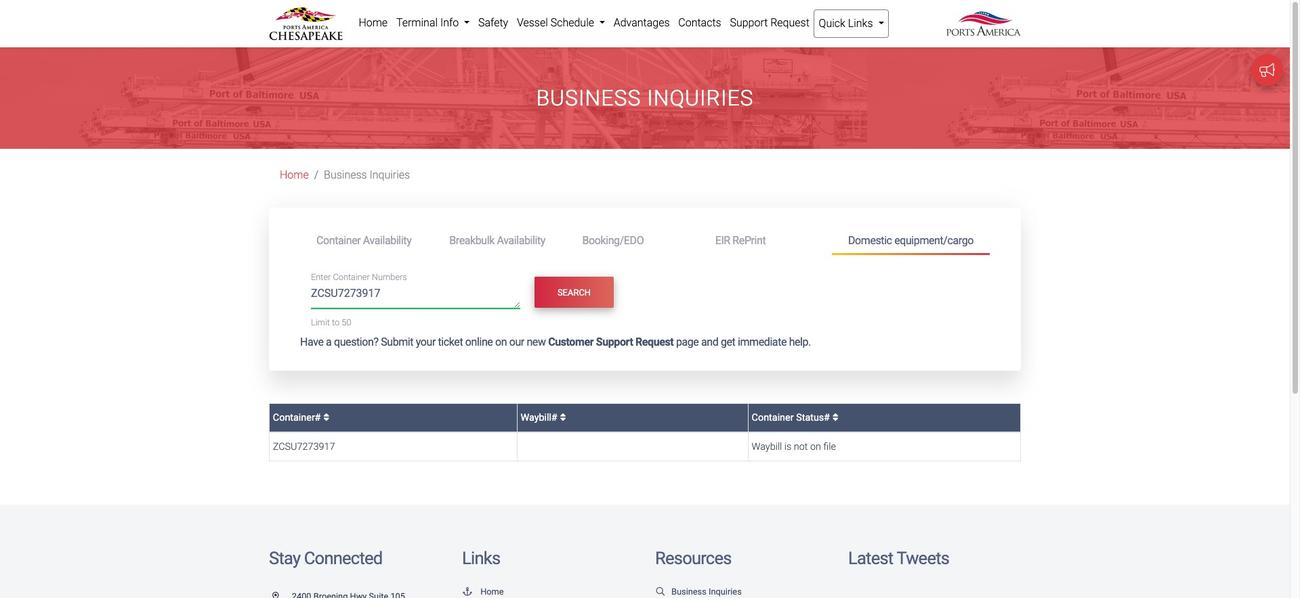 Task type: describe. For each thing, give the bounding box(es) containing it.
1 vertical spatial links
[[462, 549, 500, 569]]

have a question? submit your ticket online on our new customer support request page and get immediate help.
[[300, 336, 811, 349]]

0 vertical spatial on
[[495, 336, 507, 349]]

search button
[[534, 277, 614, 309]]

safety link
[[474, 9, 513, 37]]

enter
[[311, 273, 331, 283]]

breakbulk availability
[[449, 234, 545, 247]]

waybill# link
[[521, 412, 566, 424]]

online
[[465, 336, 493, 349]]

sort image
[[832, 413, 839, 423]]

vessel schedule link
[[513, 9, 609, 37]]

new
[[527, 336, 546, 349]]

contacts
[[678, 16, 721, 29]]

1 horizontal spatial home link
[[354, 9, 392, 37]]

support request link
[[726, 9, 814, 37]]

container availability link
[[300, 229, 433, 253]]

stay
[[269, 549, 300, 569]]

1 vertical spatial inquiries
[[370, 169, 410, 182]]

limit
[[311, 318, 330, 328]]

vessel schedule
[[517, 16, 597, 29]]

booking/edo link
[[566, 229, 699, 253]]

container status#
[[752, 412, 832, 424]]

quick
[[819, 17, 845, 30]]

home for the middle home link
[[359, 16, 388, 29]]

eir
[[715, 234, 730, 247]]

1 horizontal spatial business
[[536, 85, 641, 111]]

anchor image
[[462, 589, 473, 598]]

50
[[342, 318, 351, 328]]

zcsu7273917
[[273, 441, 335, 453]]

immediate
[[738, 336, 787, 349]]

advantages
[[614, 16, 670, 29]]

latest tweets
[[848, 549, 949, 569]]

availability for container availability
[[363, 234, 411, 247]]

have
[[300, 336, 324, 349]]

1 vertical spatial container
[[333, 273, 370, 283]]

quick links link
[[814, 9, 889, 38]]

ticket
[[438, 336, 463, 349]]

container for container availability
[[316, 234, 361, 247]]

equipment/cargo
[[894, 234, 974, 247]]

2 vertical spatial business inquiries
[[671, 588, 742, 598]]

search image
[[655, 589, 666, 598]]

container status# link
[[752, 412, 839, 424]]

numbers
[[372, 273, 407, 283]]

container for container status#
[[752, 412, 794, 424]]

container availability
[[316, 234, 411, 247]]

0 horizontal spatial home link
[[280, 169, 309, 182]]

0 vertical spatial links
[[848, 17, 873, 30]]

0 horizontal spatial business
[[324, 169, 367, 182]]

eir reprint
[[715, 234, 766, 247]]

file
[[823, 441, 836, 453]]

map marker alt image
[[272, 594, 290, 599]]

question?
[[334, 336, 378, 349]]

terminal
[[396, 16, 438, 29]]

info
[[440, 16, 459, 29]]

get
[[721, 336, 735, 349]]

sort image for container#
[[323, 413, 329, 423]]



Task type: vqa. For each thing, say whether or not it's contained in the screenshot.
sort icon related to Container Status#
yes



Task type: locate. For each thing, give the bounding box(es) containing it.
container inside container availability link
[[316, 234, 361, 247]]

support
[[730, 16, 768, 29], [596, 336, 633, 349]]

0 vertical spatial inquiries
[[647, 85, 754, 111]]

sort image for waybill#
[[560, 413, 566, 423]]

quick links
[[819, 17, 876, 30]]

1 horizontal spatial sort image
[[560, 413, 566, 423]]

domestic
[[848, 234, 892, 247]]

business inquiries
[[536, 85, 754, 111], [324, 169, 410, 182], [671, 588, 742, 598]]

domestic equipment/cargo link
[[832, 229, 990, 256]]

0 horizontal spatial home
[[280, 169, 309, 182]]

breakbulk
[[449, 234, 495, 247]]

container
[[316, 234, 361, 247], [333, 273, 370, 283], [752, 412, 794, 424]]

2 horizontal spatial home
[[480, 588, 504, 598]]

availability right breakbulk
[[497, 234, 545, 247]]

0 vertical spatial business inquiries
[[536, 85, 754, 111]]

0 vertical spatial request
[[770, 16, 809, 29]]

on
[[495, 336, 507, 349], [810, 441, 821, 453]]

0 horizontal spatial request
[[635, 336, 674, 349]]

1 vertical spatial home
[[280, 169, 309, 182]]

and
[[701, 336, 718, 349]]

latest
[[848, 549, 893, 569]]

home
[[359, 16, 388, 29], [280, 169, 309, 182], [480, 588, 504, 598]]

tweets
[[897, 549, 949, 569]]

0 horizontal spatial support
[[596, 336, 633, 349]]

2 horizontal spatial home link
[[462, 588, 504, 598]]

help.
[[789, 336, 811, 349]]

resources
[[655, 549, 731, 569]]

container up waybill at right
[[752, 412, 794, 424]]

is
[[784, 441, 792, 453]]

request left page
[[635, 336, 674, 349]]

reprint
[[733, 234, 766, 247]]

sort image inside container# link
[[323, 413, 329, 423]]

sort image
[[323, 413, 329, 423], [560, 413, 566, 423]]

1 horizontal spatial on
[[810, 441, 821, 453]]

2 sort image from the left
[[560, 413, 566, 423]]

eir reprint link
[[699, 229, 832, 253]]

contacts link
[[674, 9, 726, 37]]

2 horizontal spatial business
[[671, 588, 706, 598]]

1 vertical spatial request
[[635, 336, 674, 349]]

not
[[794, 441, 808, 453]]

container#
[[273, 412, 323, 424]]

1 vertical spatial support
[[596, 336, 633, 349]]

your
[[416, 336, 436, 349]]

on left file
[[810, 441, 821, 453]]

availability for breakbulk availability
[[497, 234, 545, 247]]

2 vertical spatial home
[[480, 588, 504, 598]]

links
[[848, 17, 873, 30], [462, 549, 500, 569]]

on left our in the bottom left of the page
[[495, 336, 507, 349]]

vessel
[[517, 16, 548, 29]]

0 vertical spatial container
[[316, 234, 361, 247]]

page
[[676, 336, 699, 349]]

booking/edo
[[582, 234, 644, 247]]

links up the anchor image
[[462, 549, 500, 569]]

terminal info
[[396, 16, 461, 29]]

2 vertical spatial home link
[[462, 588, 504, 598]]

2 vertical spatial business
[[671, 588, 706, 598]]

0 horizontal spatial links
[[462, 549, 500, 569]]

a
[[326, 336, 332, 349]]

terminal info link
[[392, 9, 474, 37]]

advantages link
[[609, 9, 674, 37]]

1 vertical spatial business
[[324, 169, 367, 182]]

1 vertical spatial business inquiries
[[324, 169, 410, 182]]

container up enter
[[316, 234, 361, 247]]

search
[[557, 288, 591, 298]]

sort image inside waybill# link
[[560, 413, 566, 423]]

support right contacts
[[730, 16, 768, 29]]

home for home link to the left
[[280, 169, 309, 182]]

container# link
[[273, 412, 329, 424]]

support request
[[730, 16, 809, 29]]

0 horizontal spatial availability
[[363, 234, 411, 247]]

Enter Container Numbers text field
[[311, 286, 520, 309]]

status#
[[796, 412, 830, 424]]

container right enter
[[333, 273, 370, 283]]

availability up numbers
[[363, 234, 411, 247]]

availability
[[363, 234, 411, 247], [497, 234, 545, 247]]

1 horizontal spatial links
[[848, 17, 873, 30]]

waybill#
[[521, 412, 560, 424]]

waybill
[[752, 441, 782, 453]]

1 horizontal spatial request
[[770, 16, 809, 29]]

waybill is not on file
[[752, 441, 836, 453]]

business inquiries link
[[655, 588, 742, 598]]

0 vertical spatial support
[[730, 16, 768, 29]]

2 availability from the left
[[497, 234, 545, 247]]

schedule
[[551, 16, 594, 29]]

request
[[770, 16, 809, 29], [635, 336, 674, 349]]

inquiries
[[647, 85, 754, 111], [370, 169, 410, 182], [709, 588, 742, 598]]

1 availability from the left
[[363, 234, 411, 247]]

links right quick
[[848, 17, 873, 30]]

our
[[509, 336, 524, 349]]

1 horizontal spatial home
[[359, 16, 388, 29]]

submit
[[381, 336, 413, 349]]

safety
[[478, 16, 508, 29]]

0 horizontal spatial sort image
[[323, 413, 329, 423]]

customer support request link
[[548, 336, 674, 349]]

2 vertical spatial container
[[752, 412, 794, 424]]

0 vertical spatial business
[[536, 85, 641, 111]]

1 vertical spatial home link
[[280, 169, 309, 182]]

0 horizontal spatial on
[[495, 336, 507, 349]]

1 horizontal spatial support
[[730, 16, 768, 29]]

limit to 50
[[311, 318, 351, 328]]

breakbulk availability link
[[433, 229, 566, 253]]

1 vertical spatial on
[[810, 441, 821, 453]]

1 sort image from the left
[[323, 413, 329, 423]]

domestic equipment/cargo
[[848, 234, 974, 247]]

connected
[[304, 549, 382, 569]]

to
[[332, 318, 340, 328]]

enter container numbers
[[311, 273, 407, 283]]

0 vertical spatial home link
[[354, 9, 392, 37]]

1 horizontal spatial availability
[[497, 234, 545, 247]]

2 vertical spatial inquiries
[[709, 588, 742, 598]]

business
[[536, 85, 641, 111], [324, 169, 367, 182], [671, 588, 706, 598]]

request left quick
[[770, 16, 809, 29]]

customer
[[548, 336, 594, 349]]

support right customer
[[596, 336, 633, 349]]

0 vertical spatial home
[[359, 16, 388, 29]]

home link
[[354, 9, 392, 37], [280, 169, 309, 182], [462, 588, 504, 598]]

stay connected
[[269, 549, 382, 569]]



